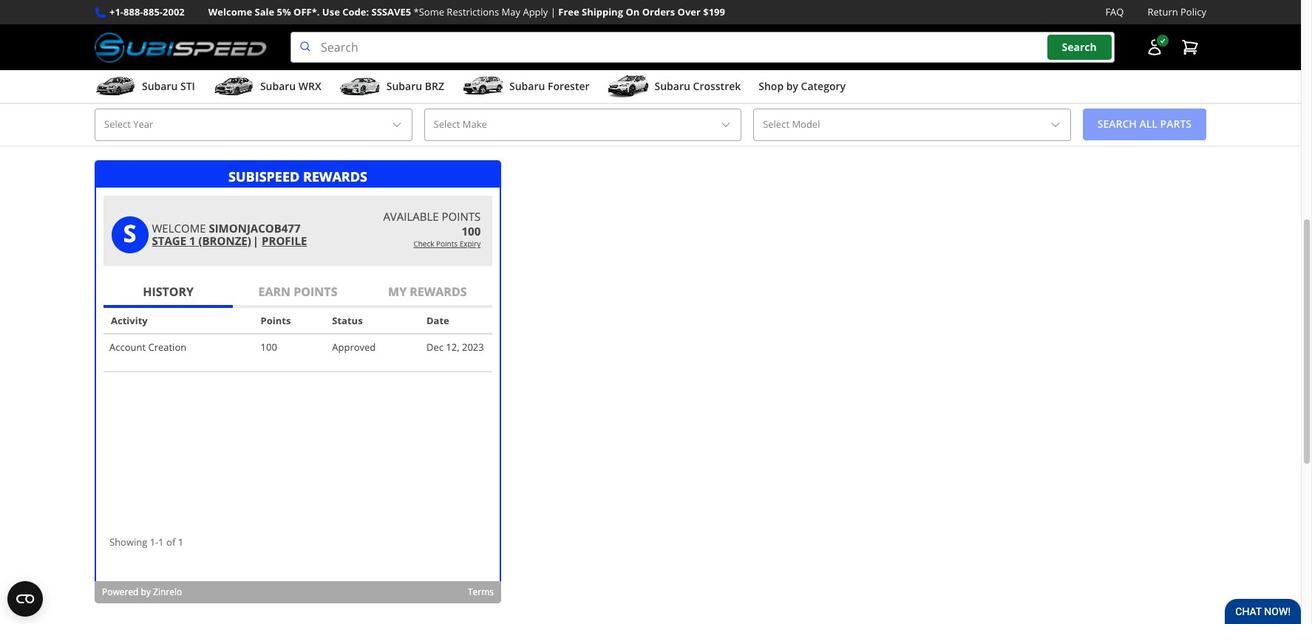 Task type: describe. For each thing, give the bounding box(es) containing it.
subaru for subaru brz
[[387, 79, 422, 93]]

free
[[558, 5, 579, 18]]

2002
[[163, 5, 185, 18]]

apply
[[523, 5, 548, 18]]

+1-888-885-2002 link
[[109, 4, 185, 20]]

wrx
[[299, 79, 321, 93]]

faq
[[1106, 5, 1124, 18]]

Select Model button
[[754, 109, 1071, 141]]

faq link
[[1106, 4, 1124, 20]]

sti
[[180, 79, 195, 93]]

add
[[137, 39, 157, 53]]

select model image
[[1050, 119, 1062, 131]]

subaru forester button
[[462, 73, 590, 103]]

search
[[1062, 40, 1097, 54]]

search button
[[1048, 35, 1112, 60]]

subaru sti
[[142, 79, 195, 93]]

add address link
[[95, 32, 242, 61]]

open widget image
[[7, 582, 43, 617]]

a subaru sti thumbnail image image
[[95, 76, 136, 98]]

shop by category
[[759, 79, 846, 93]]

885-
[[143, 5, 163, 18]]

subaru for subaru crosstrek
[[655, 79, 691, 93]]

orders
[[642, 5, 675, 18]]

subaru sti button
[[95, 73, 195, 103]]

button image
[[1146, 39, 1164, 56]]

shop by category button
[[759, 73, 846, 103]]

select year image
[[391, 119, 403, 131]]

subaru forester
[[509, 79, 590, 93]]

a subaru brz thumbnail image image
[[339, 76, 381, 98]]

add address
[[137, 39, 199, 53]]

subispeed logo image
[[95, 32, 267, 63]]

subaru brz button
[[339, 73, 444, 103]]

a subaru crosstrek thumbnail image image
[[608, 76, 649, 98]]

*some
[[414, 5, 444, 18]]

$199
[[703, 5, 725, 18]]

restrictions
[[447, 5, 499, 18]]

subaru for subaru wrx
[[260, 79, 296, 93]]

|
[[551, 5, 556, 18]]

subaru brz
[[387, 79, 444, 93]]

+1-888-885-2002
[[109, 5, 185, 18]]

Select Year button
[[95, 109, 412, 141]]

subaru crosstrek
[[655, 79, 741, 93]]

subaru for subaru forester
[[509, 79, 545, 93]]

welcome
[[208, 5, 252, 18]]

subaru wrx button
[[213, 73, 321, 103]]



Task type: locate. For each thing, give the bounding box(es) containing it.
shop
[[759, 79, 784, 93]]

subaru for subaru sti
[[142, 79, 178, 93]]

return
[[1148, 5, 1178, 18]]

welcome sale 5% off*. use code: sssave5 *some restrictions may apply | free shipping on orders over $199
[[208, 5, 725, 18]]

subaru left brz
[[387, 79, 422, 93]]

5%
[[277, 5, 291, 18]]

subaru left sti at the top of the page
[[142, 79, 178, 93]]

888-
[[124, 5, 143, 18]]

off*.
[[294, 5, 320, 18]]

a subaru wrx thumbnail image image
[[213, 76, 254, 98]]

sssave5
[[372, 5, 411, 18]]

dialog
[[95, 160, 501, 604]]

code:
[[343, 5, 369, 18]]

select make image
[[720, 119, 732, 131]]

return policy
[[1148, 5, 1207, 18]]

crosstrek
[[693, 79, 741, 93]]

5 subaru from the left
[[655, 79, 691, 93]]

return policy link
[[1148, 4, 1207, 20]]

a subaru forester thumbnail image image
[[462, 76, 504, 98]]

rewards
[[95, 107, 168, 131]]

brz
[[425, 79, 444, 93]]

forester
[[548, 79, 590, 93]]

subaru crosstrek button
[[608, 73, 741, 103]]

subaru left crosstrek
[[655, 79, 691, 93]]

4 subaru from the left
[[509, 79, 545, 93]]

1 subaru from the left
[[142, 79, 178, 93]]

subaru left "forester"
[[509, 79, 545, 93]]

shipping
[[582, 5, 623, 18]]

Select Make button
[[424, 109, 742, 141]]

address
[[159, 39, 199, 53]]

on
[[626, 5, 640, 18]]

+1-
[[109, 5, 124, 18]]

2 subaru from the left
[[260, 79, 296, 93]]

use
[[322, 5, 340, 18]]

category
[[801, 79, 846, 93]]

subaru wrx
[[260, 79, 321, 93]]

subaru left wrx
[[260, 79, 296, 93]]

may
[[502, 5, 521, 18]]

over
[[678, 5, 701, 18]]

policy
[[1181, 5, 1207, 18]]

by
[[787, 79, 799, 93]]

subaru
[[142, 79, 178, 93], [260, 79, 296, 93], [387, 79, 422, 93], [509, 79, 545, 93], [655, 79, 691, 93]]

sale
[[255, 5, 274, 18]]

search input field
[[291, 32, 1115, 63]]

3 subaru from the left
[[387, 79, 422, 93]]



Task type: vqa. For each thing, say whether or not it's contained in the screenshot.
Policy
yes



